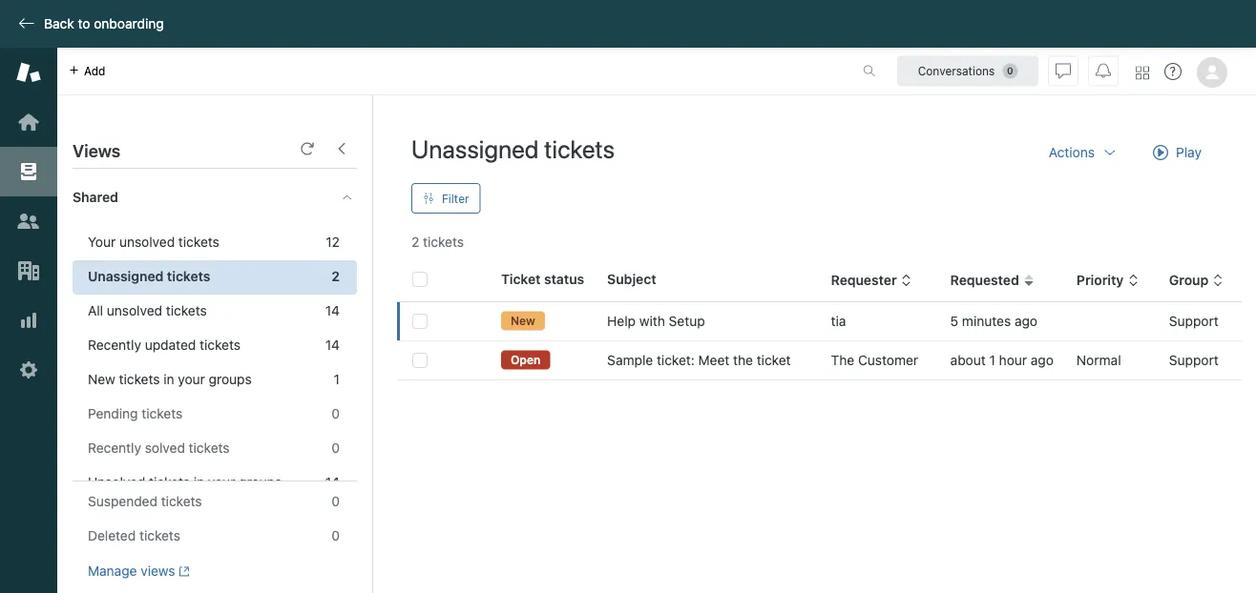 Task type: describe. For each thing, give the bounding box(es) containing it.
all unsolved tickets
[[88, 303, 207, 319]]

updated
[[145, 338, 196, 353]]

1 vertical spatial unassigned tickets
[[88, 269, 210, 285]]

conversations button
[[898, 56, 1039, 86]]

tia
[[831, 314, 846, 329]]

new for new
[[511, 314, 536, 328]]

new tickets in your groups
[[88, 372, 252, 388]]

actions button
[[1034, 134, 1133, 172]]

organizations image
[[16, 259, 41, 284]]

solved
[[145, 441, 185, 456]]

help with setup link
[[607, 312, 705, 331]]

requester
[[831, 273, 897, 288]]

views image
[[16, 159, 41, 184]]

onboarding
[[94, 16, 164, 32]]

help
[[607, 314, 636, 329]]

shared button
[[57, 169, 322, 226]]

zendesk products image
[[1136, 66, 1150, 80]]

shared heading
[[57, 169, 372, 226]]

views
[[73, 140, 120, 161]]

back to onboarding
[[44, 16, 164, 32]]

12
[[326, 234, 340, 250]]

conversations
[[918, 64, 995, 78]]

help with setup
[[607, 314, 705, 329]]

views
[[141, 564, 175, 580]]

0 vertical spatial ago
[[1015, 314, 1038, 329]]

requested button
[[951, 272, 1035, 289]]

groups for new tickets in your groups
[[209, 372, 252, 388]]

your
[[88, 234, 116, 250]]

ticket
[[757, 353, 791, 369]]

unsolved tickets in your groups
[[88, 475, 282, 491]]

actions
[[1049, 145, 1095, 160]]

manage views
[[88, 564, 175, 580]]

sample ticket: meet the ticket link
[[607, 351, 791, 370]]

14 for recently updated tickets
[[325, 338, 340, 353]]

with
[[640, 314, 665, 329]]

setup
[[669, 314, 705, 329]]

ticket
[[501, 272, 541, 287]]

all
[[88, 303, 103, 319]]

suspended
[[88, 494, 158, 510]]

pending tickets
[[88, 406, 183, 422]]

button displays agent's chat status as invisible. image
[[1056, 63, 1071, 79]]

support for 5 minutes ago
[[1169, 314, 1219, 329]]

to
[[78, 16, 90, 32]]

in for unsolved
[[194, 475, 204, 491]]

requested
[[951, 273, 1020, 288]]

suspended tickets
[[88, 494, 202, 510]]

recently solved tickets
[[88, 441, 230, 456]]

zendesk image
[[0, 592, 57, 594]]

in for new
[[163, 372, 174, 388]]

priority button
[[1077, 272, 1139, 289]]

reporting image
[[16, 308, 41, 333]]

back
[[44, 16, 74, 32]]

1 inside row
[[990, 353, 996, 369]]

the
[[733, 353, 753, 369]]

group
[[1169, 273, 1209, 288]]

unsolved
[[88, 475, 145, 491]]

normal
[[1077, 353, 1122, 369]]

requester button
[[831, 272, 912, 289]]

hour
[[999, 353, 1027, 369]]

add
[[84, 64, 105, 78]]

open
[[511, 354, 541, 367]]

about 1 hour ago
[[951, 353, 1054, 369]]

2 tickets
[[412, 234, 464, 250]]

2 for 2
[[332, 269, 340, 285]]

14 for all unsolved tickets
[[325, 303, 340, 319]]

play button
[[1137, 134, 1218, 172]]

the
[[831, 353, 855, 369]]

row containing help with setup
[[397, 303, 1242, 341]]

2 for 2 tickets
[[412, 234, 419, 250]]



Task type: locate. For each thing, give the bounding box(es) containing it.
5
[[951, 314, 959, 329]]

0 vertical spatial 1
[[990, 353, 996, 369]]

2 0 from the top
[[332, 441, 340, 456]]

(opens in a new tab) image
[[175, 567, 190, 578]]

notifications image
[[1096, 63, 1111, 79]]

unsolved for all
[[107, 303, 162, 319]]

support
[[1169, 314, 1219, 329], [1169, 353, 1219, 369]]

your for new tickets in your groups
[[178, 372, 205, 388]]

0 horizontal spatial in
[[163, 372, 174, 388]]

deleted
[[88, 529, 136, 544]]

manage
[[88, 564, 137, 580]]

tickets
[[544, 134, 615, 163], [178, 234, 219, 250], [423, 234, 464, 250], [167, 269, 210, 285], [166, 303, 207, 319], [200, 338, 241, 353], [119, 372, 160, 388], [142, 406, 183, 422], [189, 441, 230, 456], [149, 475, 190, 491], [161, 494, 202, 510], [139, 529, 180, 544]]

unsolved for your
[[119, 234, 175, 250]]

refresh views pane image
[[300, 141, 315, 157]]

about
[[951, 353, 986, 369]]

the customer
[[831, 353, 919, 369]]

new up pending
[[88, 372, 115, 388]]

2 down the 12
[[332, 269, 340, 285]]

0 horizontal spatial new
[[88, 372, 115, 388]]

ago right hour at the bottom
[[1031, 353, 1054, 369]]

0
[[332, 406, 340, 422], [332, 441, 340, 456], [332, 494, 340, 510], [332, 529, 340, 544]]

groups
[[209, 372, 252, 388], [239, 475, 282, 491]]

1 vertical spatial groups
[[239, 475, 282, 491]]

0 vertical spatial unassigned
[[412, 134, 539, 163]]

group button
[[1169, 272, 1224, 289]]

main element
[[0, 48, 57, 594]]

1 horizontal spatial your
[[208, 475, 235, 491]]

new for new tickets in your groups
[[88, 372, 115, 388]]

unsolved right "your"
[[119, 234, 175, 250]]

unassigned up all unsolved tickets
[[88, 269, 164, 285]]

recently
[[88, 338, 141, 353], [88, 441, 141, 456]]

2 row from the top
[[397, 341, 1242, 380]]

0 for pending tickets
[[332, 406, 340, 422]]

1 vertical spatial 1
[[334, 372, 340, 388]]

collapse views pane image
[[334, 141, 349, 157]]

row down "tia"
[[397, 341, 1242, 380]]

3 14 from the top
[[325, 475, 340, 491]]

subject
[[607, 272, 657, 287]]

pending
[[88, 406, 138, 422]]

new up open
[[511, 314, 536, 328]]

1 vertical spatial new
[[88, 372, 115, 388]]

customers image
[[16, 209, 41, 234]]

shared
[[73, 190, 118, 205]]

get help image
[[1165, 63, 1182, 80]]

14 for unsolved tickets in your groups
[[325, 475, 340, 491]]

new
[[511, 314, 536, 328], [88, 372, 115, 388]]

your down updated
[[178, 372, 205, 388]]

0 horizontal spatial unassigned
[[88, 269, 164, 285]]

0 horizontal spatial unassigned tickets
[[88, 269, 210, 285]]

in down recently solved tickets
[[194, 475, 204, 491]]

play
[[1176, 145, 1202, 160]]

0 horizontal spatial 1
[[334, 372, 340, 388]]

1 horizontal spatial 1
[[990, 353, 996, 369]]

2 support from the top
[[1169, 353, 1219, 369]]

ago right minutes
[[1015, 314, 1038, 329]]

1 vertical spatial unassigned
[[88, 269, 164, 285]]

0 vertical spatial in
[[163, 372, 174, 388]]

unassigned
[[412, 134, 539, 163], [88, 269, 164, 285]]

1 14 from the top
[[325, 303, 340, 319]]

manage views link
[[88, 563, 190, 581]]

1 horizontal spatial in
[[194, 475, 204, 491]]

status
[[544, 272, 585, 287]]

sample
[[607, 353, 653, 369]]

0 horizontal spatial 2
[[332, 269, 340, 285]]

1 vertical spatial recently
[[88, 441, 141, 456]]

3 0 from the top
[[332, 494, 340, 510]]

1
[[990, 353, 996, 369], [334, 372, 340, 388]]

filter button
[[412, 183, 481, 214]]

1 horizontal spatial 2
[[412, 234, 419, 250]]

1 row from the top
[[397, 303, 1242, 341]]

0 for suspended tickets
[[332, 494, 340, 510]]

unsolved right all
[[107, 303, 162, 319]]

minutes
[[962, 314, 1011, 329]]

0 vertical spatial groups
[[209, 372, 252, 388]]

your
[[178, 372, 205, 388], [208, 475, 235, 491]]

0 vertical spatial unassigned tickets
[[412, 134, 615, 163]]

1 0 from the top
[[332, 406, 340, 422]]

ago
[[1015, 314, 1038, 329], [1031, 353, 1054, 369]]

deleted tickets
[[88, 529, 180, 544]]

your for unsolved tickets in your groups
[[208, 475, 235, 491]]

0 vertical spatial 14
[[325, 303, 340, 319]]

zendesk support image
[[16, 60, 41, 85]]

in
[[163, 372, 174, 388], [194, 475, 204, 491]]

2 recently from the top
[[88, 441, 141, 456]]

in down updated
[[163, 372, 174, 388]]

1 vertical spatial 2
[[332, 269, 340, 285]]

unsolved
[[119, 234, 175, 250], [107, 303, 162, 319]]

recently updated tickets
[[88, 338, 241, 353]]

back to onboarding link
[[0, 15, 174, 32]]

1 recently from the top
[[88, 338, 141, 353]]

row up the
[[397, 303, 1242, 341]]

recently down pending
[[88, 441, 141, 456]]

ticket status
[[501, 272, 585, 287]]

0 vertical spatial support
[[1169, 314, 1219, 329]]

unassigned tickets up 'filter'
[[412, 134, 615, 163]]

unassigned tickets up all unsolved tickets
[[88, 269, 210, 285]]

groups for unsolved tickets in your groups
[[239, 475, 282, 491]]

row containing sample ticket: meet the ticket
[[397, 341, 1242, 380]]

14
[[325, 303, 340, 319], [325, 338, 340, 353], [325, 475, 340, 491]]

1 support from the top
[[1169, 314, 1219, 329]]

your down recently solved tickets
[[208, 475, 235, 491]]

2 down filter button
[[412, 234, 419, 250]]

0 for deleted tickets
[[332, 529, 340, 544]]

4 0 from the top
[[332, 529, 340, 544]]

unassigned up 'filter'
[[412, 134, 539, 163]]

0 for recently solved tickets
[[332, 441, 340, 456]]

get started image
[[16, 110, 41, 135]]

ticket:
[[657, 353, 695, 369]]

1 horizontal spatial unassigned
[[412, 134, 539, 163]]

0 vertical spatial new
[[511, 314, 536, 328]]

1 vertical spatial ago
[[1031, 353, 1054, 369]]

2
[[412, 234, 419, 250], [332, 269, 340, 285]]

recently for recently updated tickets
[[88, 338, 141, 353]]

1 vertical spatial your
[[208, 475, 235, 491]]

meet
[[699, 353, 730, 369]]

recently down all
[[88, 338, 141, 353]]

add button
[[57, 48, 117, 95]]

admin image
[[16, 358, 41, 383]]

1 vertical spatial unsolved
[[107, 303, 162, 319]]

2 14 from the top
[[325, 338, 340, 353]]

1 horizontal spatial new
[[511, 314, 536, 328]]

your unsolved tickets
[[88, 234, 219, 250]]

0 vertical spatial 2
[[412, 234, 419, 250]]

0 vertical spatial your
[[178, 372, 205, 388]]

sample ticket: meet the ticket
[[607, 353, 791, 369]]

0 horizontal spatial your
[[178, 372, 205, 388]]

0 vertical spatial unsolved
[[119, 234, 175, 250]]

1 vertical spatial 14
[[325, 338, 340, 353]]

customer
[[858, 353, 919, 369]]

1 vertical spatial support
[[1169, 353, 1219, 369]]

1 vertical spatial in
[[194, 475, 204, 491]]

unassigned tickets
[[412, 134, 615, 163], [88, 269, 210, 285]]

filter
[[442, 192, 469, 205]]

new inside row
[[511, 314, 536, 328]]

0 vertical spatial recently
[[88, 338, 141, 353]]

recently for recently solved tickets
[[88, 441, 141, 456]]

support for about 1 hour ago
[[1169, 353, 1219, 369]]

1 horizontal spatial unassigned tickets
[[412, 134, 615, 163]]

row
[[397, 303, 1242, 341], [397, 341, 1242, 380]]

5 minutes ago
[[951, 314, 1038, 329]]

priority
[[1077, 273, 1124, 288]]

2 vertical spatial 14
[[325, 475, 340, 491]]



Task type: vqa. For each thing, say whether or not it's contained in the screenshot.
Funky to the middle
no



